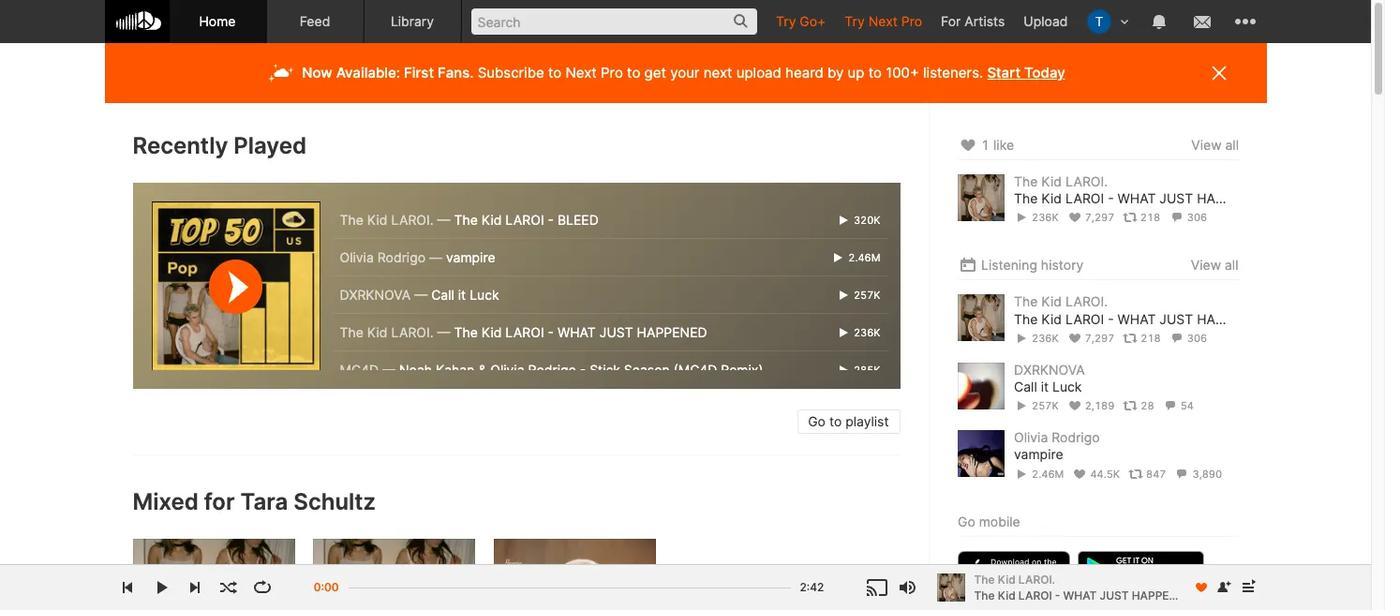 Task type: vqa. For each thing, say whether or not it's contained in the screenshot.


Task type: locate. For each thing, give the bounding box(es) containing it.
1 7,297 link from the top
[[1067, 211, 1114, 224]]

happened for the bottommost the kid laroi - what just happened link
[[1132, 588, 1193, 602]]

go+
[[800, 13, 826, 29]]

tara schultz's avatar element
[[1087, 9, 1111, 34]]

0 vertical spatial the kid laroi. the kid laroi - what just happened
[[1014, 173, 1267, 206]]

0 vertical spatial pro
[[902, 13, 922, 29]]

1 vertical spatial call
[[1014, 379, 1037, 395]]

—
[[437, 212, 450, 228], [429, 249, 442, 265], [414, 287, 428, 303], [437, 324, 450, 340], [383, 362, 396, 378]]

1 vertical spatial next
[[566, 64, 597, 82]]

28
[[1141, 399, 1154, 413]]

257k down call it luck link
[[1032, 399, 1058, 413]]

laroi down mobile
[[1019, 588, 1052, 602]]

pro left 'get'
[[601, 64, 623, 82]]

257k up 285k
[[851, 288, 881, 302]]

rodrigo down the kid laroi.       — the kid laroi - what just happened
[[528, 362, 576, 378]]

olivia
[[340, 249, 374, 265], [491, 362, 525, 378], [1014, 429, 1048, 445]]

218 link for 1st 7,297 link from the top of the page
[[1123, 211, 1161, 224]]

1 horizontal spatial olivia
[[491, 362, 525, 378]]

0 vertical spatial view all
[[1191, 137, 1239, 153]]

get
[[645, 64, 666, 82]]

the kid laroi. the kid laroi - what just happened for the 218 link related to 1st 7,297 link from the top of the page
[[1014, 173, 1267, 206]]

2 vertical spatial olivia
[[1014, 429, 1048, 445]]

54
[[1180, 399, 1194, 413]]

1 horizontal spatial rodrigo
[[528, 362, 576, 378]]

next down the search 'search field' on the top of page
[[566, 64, 597, 82]]

next up 100+ at top right
[[869, 13, 898, 29]]

0 vertical spatial view
[[1191, 137, 1221, 153]]

1 vertical spatial 218 link
[[1123, 332, 1161, 345]]

try for try go+
[[776, 13, 796, 29]]

mc4d
[[340, 362, 379, 378]]

236k
[[1032, 211, 1058, 224], [851, 326, 881, 339], [1032, 332, 1058, 345]]

1 vertical spatial 7,297 link
[[1067, 332, 1114, 345]]

0 vertical spatial vampire
[[446, 249, 495, 265]]

call
[[431, 287, 454, 303], [1014, 379, 1037, 395]]

available:
[[336, 64, 400, 82]]

rodrigo down 2,189 link
[[1052, 429, 1100, 445]]

1 vertical spatial 306 link
[[1169, 332, 1207, 345]]

3,890 link
[[1174, 467, 1222, 480]]

your
[[670, 64, 700, 82]]

— up kahan
[[437, 324, 450, 340]]

go to playlist link
[[798, 410, 900, 434]]

feed link
[[267, 0, 364, 43]]

2 try from the left
[[845, 13, 865, 29]]

1 218 from the top
[[1141, 211, 1161, 224]]

1 vertical spatial 7,297
[[1085, 332, 1114, 345]]

0 vertical spatial all
[[1225, 137, 1239, 153]]

1 vertical spatial rodrigo
[[528, 362, 576, 378]]

1 vertical spatial view
[[1191, 257, 1221, 273]]

7,297 link up history at the top of page
[[1067, 211, 1114, 224]]

go for go mobile
[[958, 513, 975, 529]]

0 vertical spatial luck
[[470, 287, 499, 303]]

dxrknova
[[340, 287, 411, 303], [1014, 362, 1085, 378]]

the kid laroi.       — the kid laroi - what just happened
[[340, 324, 707, 340]]

laroi. up noah on the left bottom
[[391, 324, 434, 340]]

track stats element for first 7,297 link from the bottom of the page the kid laroi - what just happened link
[[1014, 328, 1239, 348]]

dxrknova       — call it luck
[[340, 287, 499, 303]]

847
[[1146, 467, 1166, 480]]

it down olivia rodrigo       — vampire
[[458, 287, 466, 303]]

feed
[[300, 13, 330, 29]]

dxrknova for call
[[1014, 362, 1085, 378]]

library link
[[364, 0, 462, 43]]

mixed for tara schultz
[[133, 489, 376, 516]]

view all
[[1191, 137, 1239, 153], [1191, 257, 1239, 273]]

2 vertical spatial rodrigo
[[1052, 429, 1100, 445]]

track stats element containing 257k
[[1014, 396, 1239, 416]]

1 try from the left
[[776, 13, 796, 29]]

the kid laroi - what just happened element
[[958, 174, 1004, 221], [958, 295, 1004, 342], [937, 574, 965, 602]]

the kid laroi. link
[[1014, 173, 1108, 189], [1014, 294, 1108, 310], [974, 572, 1183, 588]]

now
[[302, 64, 332, 82]]

what for first 7,297 link from the bottom of the page the kid laroi - what just happened link
[[1117, 311, 1156, 327]]

all
[[1225, 137, 1239, 153], [1225, 257, 1239, 273]]

0 horizontal spatial 257k
[[851, 288, 881, 302]]

mixed
[[133, 489, 199, 516]]

upload
[[1024, 13, 1068, 29]]

daily mix 2 element
[[494, 539, 657, 610]]

1 track stats element from the top
[[1014, 208, 1239, 228]]

today
[[1024, 64, 1066, 82]]

vampire inside olivia rodrigo vampire
[[1014, 446, 1063, 462]]

2 vertical spatial the kid laroi - what just happened element
[[937, 574, 965, 602]]

luck up the kid laroi.       — the kid laroi - what just happened
[[470, 287, 499, 303]]

0 vertical spatial the kid laroi. link
[[1014, 173, 1108, 189]]

1 218 link from the top
[[1123, 211, 1161, 224]]

1 horizontal spatial vampire
[[1014, 446, 1063, 462]]

0 vertical spatial 7,297 link
[[1067, 211, 1114, 224]]

2 horizontal spatial olivia
[[1014, 429, 1048, 445]]

0 vertical spatial 218 link
[[1123, 211, 1161, 224]]

the kid laroi. the kid laroi - what just happened
[[1014, 173, 1267, 206], [1014, 294, 1267, 327], [974, 572, 1193, 602]]

rodrigo up dxrknova       — call it luck
[[378, 249, 426, 265]]

view all for 1 like
[[1191, 137, 1239, 153]]

0 horizontal spatial 2.46m
[[846, 251, 881, 264]]

view all for listening history
[[1191, 257, 1239, 273]]

1 all from the top
[[1225, 137, 1239, 153]]

1 306 link from the top
[[1169, 211, 1207, 224]]

noah
[[399, 362, 432, 378]]

laroi.
[[1065, 173, 1108, 189], [391, 212, 434, 228], [1065, 294, 1108, 310], [391, 324, 434, 340], [1019, 572, 1056, 586]]

to right up
[[869, 64, 882, 82]]

try left go+
[[776, 13, 796, 29]]

just for the kid laroi. link for first 7,297 link from the bottom of the page
[[1159, 311, 1193, 327]]

the kid laroi.       — the kid laroi - bleed
[[340, 212, 599, 228]]

0 vertical spatial dxrknova
[[340, 287, 411, 303]]

1 vertical spatial go
[[958, 513, 975, 529]]

0 vertical spatial 218
[[1141, 211, 1161, 224]]

laroi. down history at the top of page
[[1065, 294, 1108, 310]]

0 horizontal spatial try
[[776, 13, 796, 29]]

54 link
[[1162, 399, 1194, 413]]

0 horizontal spatial go
[[808, 414, 826, 430]]

0 vertical spatial 7,297
[[1085, 211, 1114, 224]]

the kid laroi - what just happened element down go mobile
[[937, 574, 965, 602]]

olivia up dxrknova       — call it luck
[[340, 249, 374, 265]]

— up dxrknova       — call it luck
[[429, 249, 442, 265]]

1 horizontal spatial pro
[[902, 13, 922, 29]]

what for 1st 7,297 link from the top of the page's the kid laroi - what just happened link
[[1117, 190, 1156, 206]]

just for bottommost the kid laroi. link
[[1100, 588, 1129, 602]]

rodrigo inside olivia rodrigo vampire
[[1052, 429, 1100, 445]]

1 vertical spatial 257k
[[1032, 399, 1058, 413]]

0 vertical spatial 306
[[1187, 211, 1207, 224]]

1 vertical spatial luck
[[1052, 379, 1082, 395]]

0 vertical spatial go
[[808, 414, 826, 430]]

next
[[704, 64, 733, 82]]

pro left for
[[902, 13, 922, 29]]

olivia up vampire link
[[1014, 429, 1048, 445]]

2 306 link from the top
[[1169, 332, 1207, 345]]

first
[[404, 64, 434, 82]]

mc4d       — noah kahan & olivia rodrigo - stick season (mc4d remix)
[[340, 362, 763, 378]]

2.46m down 320k
[[846, 251, 881, 264]]

laroi. for the kid laroi. link for first 7,297 link from the bottom of the page
[[1065, 294, 1108, 310]]

0 horizontal spatial pro
[[601, 64, 623, 82]]

now available: first fans. subscribe to next pro to get your next upload heard by up to 100+ listeners. start today
[[302, 64, 1066, 82]]

0 vertical spatial 2.46m
[[846, 251, 881, 264]]

start today link
[[987, 64, 1066, 82]]

the kid laroi - what just happened element down calendar image
[[958, 295, 1004, 342]]

the kid laroi - what just happened link for first 7,297 link from the bottom of the page
[[1014, 311, 1267, 328]]

2 306 from the top
[[1187, 332, 1207, 345]]

go left mobile
[[958, 513, 975, 529]]

vampire
[[446, 249, 495, 265], [1014, 446, 1063, 462]]

luck
[[470, 287, 499, 303], [1052, 379, 1082, 395]]

olivia right the &
[[491, 362, 525, 378]]

1 vertical spatial view all
[[1191, 257, 1239, 273]]

0 horizontal spatial dxrknova
[[340, 287, 411, 303]]

306 for 306 link related to the 218 link related to 1st 7,297 link from the top of the page
[[1187, 211, 1207, 224]]

0 horizontal spatial vampire
[[446, 249, 495, 265]]

0 vertical spatial the kid laroi - what just happened link
[[1014, 190, 1267, 208]]

-
[[1108, 190, 1114, 206], [548, 212, 554, 228], [1108, 311, 1114, 327], [548, 324, 554, 340], [580, 362, 586, 378], [1055, 588, 1061, 602]]

the kid laroi. link for first 7,297 link from the bottom of the page
[[1014, 294, 1108, 310]]

it
[[458, 287, 466, 303], [1041, 379, 1049, 395]]

100+
[[886, 64, 919, 82]]

try right go+
[[845, 13, 865, 29]]

3 track stats element from the top
[[1014, 396, 1239, 416]]

laroi for bottommost the kid laroi. link
[[1019, 588, 1052, 602]]

0 vertical spatial olivia
[[340, 249, 374, 265]]

recently played
[[133, 132, 307, 159]]

2 218 link from the top
[[1123, 332, 1161, 345]]

0 vertical spatial next
[[869, 13, 898, 29]]

28 link
[[1123, 399, 1154, 413]]

1 vertical spatial 218
[[1141, 332, 1161, 345]]

progress bar
[[348, 578, 791, 609]]

— up olivia rodrigo       — vampire
[[437, 212, 450, 228]]

the kid laroi - what just happened element for first 7,297 link from the bottom of the page the kid laroi - what just happened link
[[958, 295, 1004, 342]]

1 vertical spatial vampire
[[1014, 446, 1063, 462]]

218 link
[[1123, 211, 1161, 224], [1123, 332, 1161, 345]]

Search search field
[[471, 8, 757, 35]]

try for try next pro
[[845, 13, 865, 29]]

2 all from the top
[[1225, 257, 1239, 273]]

2 view from the top
[[1191, 257, 1221, 273]]

0 vertical spatial 306 link
[[1169, 211, 1207, 224]]

0 vertical spatial 257k
[[851, 288, 881, 302]]

236k for first 7,297 link from the bottom of the page
[[1032, 332, 1058, 345]]

the kid laroi - what just happened link
[[1014, 190, 1267, 208], [1014, 311, 1267, 328], [974, 587, 1193, 604]]

happened
[[1197, 190, 1267, 206], [1197, 311, 1267, 327], [637, 324, 707, 340], [1132, 588, 1193, 602]]

next up image
[[1237, 576, 1259, 599]]

1 vertical spatial the kid laroi - what just happened element
[[958, 295, 1004, 342]]

vampire down the kid laroi.       — the kid laroi - bleed
[[446, 249, 495, 265]]

1 vertical spatial the kid laroi. the kid laroi - what just happened
[[1014, 294, 1267, 327]]

1 vertical spatial 2.46m
[[1032, 467, 1064, 480]]

rodrigo for —
[[378, 249, 426, 265]]

7,297 for 1st 7,297 link from the top of the page
[[1085, 211, 1114, 224]]

like image
[[958, 134, 977, 157]]

go for go to playlist
[[808, 414, 826, 430]]

257k
[[851, 288, 881, 302], [1032, 399, 1058, 413]]

call down dxrknova link
[[1014, 379, 1037, 395]]

1 horizontal spatial it
[[1041, 379, 1049, 395]]

happened for 1st 7,297 link from the top of the page's the kid laroi - what just happened link
[[1197, 190, 1267, 206]]

2.46m
[[846, 251, 881, 264], [1032, 467, 1064, 480]]

1 like
[[981, 137, 1014, 153]]

7,297 link up dxrknova link
[[1067, 332, 1114, 345]]

1 horizontal spatial 257k
[[1032, 399, 1058, 413]]

to
[[548, 64, 562, 82], [627, 64, 641, 82], [869, 64, 882, 82], [829, 414, 842, 430]]

1 vertical spatial the kid laroi. link
[[1014, 294, 1108, 310]]

2 view all from the top
[[1191, 257, 1239, 273]]

1 horizontal spatial try
[[845, 13, 865, 29]]

218
[[1141, 211, 1161, 224], [1141, 332, 1161, 345]]

laroi. for bottommost the kid laroi. link
[[1019, 572, 1056, 586]]

0 horizontal spatial olivia
[[340, 249, 374, 265]]

try
[[776, 13, 796, 29], [845, 13, 865, 29]]

1 horizontal spatial call
[[1014, 379, 1037, 395]]

laroi up history at the top of page
[[1065, 190, 1104, 206]]

306 link for the 218 link related to 1st 7,297 link from the top of the page
[[1169, 211, 1207, 224]]

236k up 285k
[[851, 326, 881, 339]]

44.5k
[[1090, 467, 1120, 480]]

1 306 from the top
[[1187, 211, 1207, 224]]

go
[[808, 414, 826, 430], [958, 513, 975, 529]]

236k up listening history
[[1032, 211, 1058, 224]]

go left playlist
[[808, 414, 826, 430]]

0 horizontal spatial rodrigo
[[378, 249, 426, 265]]

view for like
[[1191, 137, 1221, 153]]

kid
[[1041, 173, 1062, 189], [1041, 190, 1062, 206], [367, 212, 388, 228], [482, 212, 502, 228], [1041, 294, 1062, 310], [1041, 311, 1062, 327], [367, 324, 388, 340], [482, 324, 502, 340], [998, 572, 1016, 586], [998, 588, 1016, 602]]

1 horizontal spatial go
[[958, 513, 975, 529]]

dxrknova for —
[[340, 287, 411, 303]]

laroi. up history at the top of page
[[1065, 173, 1108, 189]]

0 vertical spatial the kid laroi - what just happened element
[[958, 174, 1004, 221]]

olivia inside olivia rodrigo vampire
[[1014, 429, 1048, 445]]

the kid laroi - what just happened element down 1
[[958, 174, 1004, 221]]

track stats element
[[1014, 208, 1239, 228], [1014, 328, 1239, 348], [1014, 396, 1239, 416], [1014, 464, 1239, 484]]

1 horizontal spatial luck
[[1052, 379, 1082, 395]]

2 218 from the top
[[1141, 332, 1161, 345]]

dxrknova link
[[1014, 362, 1085, 378]]

1 vertical spatial it
[[1041, 379, 1049, 395]]

2 7,297 from the top
[[1085, 332, 1114, 345]]

2 track stats element from the top
[[1014, 328, 1239, 348]]

&
[[478, 362, 487, 378]]

the kid laroi - what just happened link for 1st 7,297 link from the top of the page
[[1014, 190, 1267, 208]]

laroi down history at the top of page
[[1065, 311, 1104, 327]]

1 7,297 from the top
[[1085, 211, 1114, 224]]

call down olivia rodrigo       — vampire
[[431, 287, 454, 303]]

next
[[869, 13, 898, 29], [566, 64, 597, 82]]

4 track stats element from the top
[[1014, 464, 1239, 484]]

for
[[204, 489, 235, 516]]

236k up dxrknova link
[[1032, 332, 1058, 345]]

track stats element containing 2.46m
[[1014, 464, 1239, 484]]

tara
[[240, 489, 288, 516]]

1 vertical spatial the kid laroi - what just happened link
[[1014, 311, 1267, 328]]

None search field
[[462, 0, 767, 42]]

upload
[[737, 64, 782, 82]]

dxrknova down olivia rodrigo       — vampire
[[340, 287, 411, 303]]

1 view all from the top
[[1191, 137, 1239, 153]]

for artists link
[[932, 0, 1015, 42]]

track stats element for call it luck link
[[1014, 396, 1239, 416]]

vampire down the olivia rodrigo link
[[1014, 446, 1063, 462]]

0 horizontal spatial next
[[566, 64, 597, 82]]

0 horizontal spatial it
[[458, 287, 466, 303]]

mobile
[[979, 513, 1020, 529]]

306 link for the 218 link related to first 7,297 link from the bottom of the page
[[1169, 332, 1207, 345]]

0 vertical spatial rodrigo
[[378, 249, 426, 265]]

luck down dxrknova link
[[1052, 379, 1082, 395]]

285k
[[851, 363, 881, 377]]

vampire link
[[1014, 446, 1063, 464]]

laroi. down mobile
[[1019, 572, 1056, 586]]

it down dxrknova link
[[1041, 379, 1049, 395]]

0 vertical spatial call
[[431, 287, 454, 303]]

306 link
[[1169, 211, 1207, 224], [1169, 332, 1207, 345]]

track stats element for vampire link
[[1014, 464, 1239, 484]]

dxrknova up call it luck link
[[1014, 362, 1085, 378]]

2 horizontal spatial rodrigo
[[1052, 429, 1100, 445]]

season
[[624, 362, 670, 378]]

1 vertical spatial dxrknova
[[1014, 362, 1085, 378]]

1 view from the top
[[1191, 137, 1221, 153]]

your super mix element
[[133, 539, 295, 610]]

257k inside track stats element
[[1032, 399, 1058, 413]]

1 horizontal spatial dxrknova
[[1014, 362, 1085, 378]]

1 vertical spatial all
[[1225, 257, 1239, 273]]

1 vertical spatial 306
[[1187, 332, 1207, 345]]

all for listening history
[[1225, 257, 1239, 273]]

2.46m down vampire link
[[1032, 467, 1064, 480]]



Task type: describe. For each thing, give the bounding box(es) containing it.
to right subscribe
[[548, 64, 562, 82]]

track stats element for 1st 7,297 link from the top of the page's the kid laroi - what just happened link
[[1014, 208, 1239, 228]]

olivia for olivia rodrigo       — vampire
[[340, 249, 374, 265]]

it inside dxrknova call it luck
[[1041, 379, 1049, 395]]

go mobile
[[958, 513, 1020, 529]]

try next pro link
[[836, 0, 932, 42]]

try next pro
[[845, 13, 922, 29]]

upload link
[[1015, 0, 1078, 42]]

home
[[199, 13, 236, 29]]

library
[[391, 13, 434, 29]]

stick
[[590, 362, 620, 378]]

call inside dxrknova call it luck
[[1014, 379, 1037, 395]]

— down olivia rodrigo       — vampire
[[414, 287, 428, 303]]

rodrigo for vampire
[[1052, 429, 1100, 445]]

dxrknova call it luck
[[1014, 362, 1085, 395]]

luck inside dxrknova call it luck
[[1052, 379, 1082, 395]]

bleed
[[558, 212, 599, 228]]

olivia rodrigo vampire
[[1014, 429, 1100, 462]]

playlist
[[846, 414, 889, 430]]

artists
[[965, 13, 1005, 29]]

44.5k link
[[1072, 467, 1120, 480]]

laroi for the kid laroi. link corresponding to 1st 7,297 link from the top of the page
[[1065, 190, 1104, 206]]

7,297 for first 7,297 link from the bottom of the page
[[1085, 332, 1114, 345]]

history
[[1041, 257, 1084, 273]]

3,890
[[1192, 467, 1222, 480]]

all for 1 like
[[1225, 137, 1239, 153]]

the kid laroi. the kid laroi - what just happened for the 218 link related to first 7,297 link from the bottom of the page
[[1014, 294, 1267, 327]]

0 horizontal spatial call
[[431, 287, 454, 303]]

2 vertical spatial the kid laroi. link
[[974, 572, 1183, 588]]

— left noah on the left bottom
[[383, 362, 396, 378]]

1 horizontal spatial next
[[869, 13, 898, 29]]

recently
[[133, 132, 228, 159]]

laroi for the kid laroi. link for first 7,297 link from the bottom of the page
[[1065, 311, 1104, 327]]

pop element
[[151, 202, 320, 370]]

go to playlist
[[808, 414, 889, 430]]

kahan
[[436, 362, 475, 378]]

the kid laroi - what just happened element for 1st 7,297 link from the top of the page's the kid laroi - what just happened link
[[958, 174, 1004, 221]]

0 vertical spatial it
[[458, 287, 466, 303]]

olivia for olivia rodrigo vampire
[[1014, 429, 1048, 445]]

laroi left bleed
[[506, 212, 544, 228]]

laroi. up olivia rodrigo       — vampire
[[391, 212, 434, 228]]

olivia rodrigo link
[[1014, 429, 1100, 445]]

subscribe
[[478, 64, 544, 82]]

1 horizontal spatial 2.46m
[[1032, 467, 1064, 480]]

just for the kid laroi. link corresponding to 1st 7,297 link from the top of the page
[[1159, 190, 1193, 206]]

played
[[234, 132, 307, 159]]

call it luck link
[[1014, 379, 1082, 396]]

olivia rodrigo       — vampire
[[340, 249, 495, 265]]

to left 'get'
[[627, 64, 641, 82]]

heard
[[786, 64, 824, 82]]

320k
[[851, 213, 881, 227]]

1 vertical spatial olivia
[[491, 362, 525, 378]]

2:42
[[800, 580, 824, 594]]

218 for first 7,297 link from the bottom of the page
[[1141, 332, 1161, 345]]

306 for 306 link corresponding to the 218 link related to first 7,297 link from the bottom of the page
[[1187, 332, 1207, 345]]

1 vertical spatial pro
[[601, 64, 623, 82]]

by
[[828, 64, 844, 82]]

laroi. for the kid laroi. link corresponding to 1st 7,297 link from the top of the page
[[1065, 173, 1108, 189]]

2 vertical spatial the kid laroi. the kid laroi - what just happened
[[974, 572, 1193, 602]]

listeners.
[[923, 64, 983, 82]]

listening history
[[981, 257, 1084, 273]]

home link
[[169, 0, 267, 43]]

2,189
[[1085, 399, 1114, 413]]

try go+ link
[[767, 0, 836, 42]]

2 vertical spatial the kid laroi - what just happened link
[[974, 587, 1193, 604]]

0:00
[[314, 580, 339, 594]]

236k for 1st 7,297 link from the top of the page
[[1032, 211, 1058, 224]]

to left playlist
[[829, 414, 842, 430]]

laroi up the mc4d       — noah kahan & olivia rodrigo - stick season (mc4d remix)
[[506, 324, 544, 340]]

(mc4d
[[674, 362, 717, 378]]

for artists
[[941, 13, 1005, 29]]

up
[[848, 64, 865, 82]]

1
[[981, 137, 989, 153]]

happened for first 7,297 link from the bottom of the page the kid laroi - what just happened link
[[1197, 311, 1267, 327]]

218 link for first 7,297 link from the bottom of the page
[[1123, 332, 1161, 345]]

what for the bottommost the kid laroi - what just happened link
[[1063, 588, 1097, 602]]

2,189 link
[[1067, 399, 1114, 413]]

for
[[941, 13, 961, 29]]

847 link
[[1128, 467, 1166, 480]]

listening
[[981, 257, 1037, 273]]

fans.
[[438, 64, 474, 82]]

remix)
[[721, 362, 763, 378]]

0 horizontal spatial luck
[[470, 287, 499, 303]]

like
[[993, 137, 1014, 153]]

call it luck element
[[958, 363, 1004, 409]]

2 7,297 link from the top
[[1067, 332, 1114, 345]]

calendar image
[[958, 254, 977, 277]]

the kid laroi. link for 1st 7,297 link from the top of the page
[[1014, 173, 1108, 189]]

start
[[987, 64, 1021, 82]]

view for history
[[1191, 257, 1221, 273]]

schultz
[[294, 489, 376, 516]]

daily mix 1 element
[[314, 539, 476, 610]]

218 for 1st 7,297 link from the top of the page
[[1141, 211, 1161, 224]]

vampire element
[[958, 430, 1004, 477]]

try go+
[[776, 13, 826, 29]]



